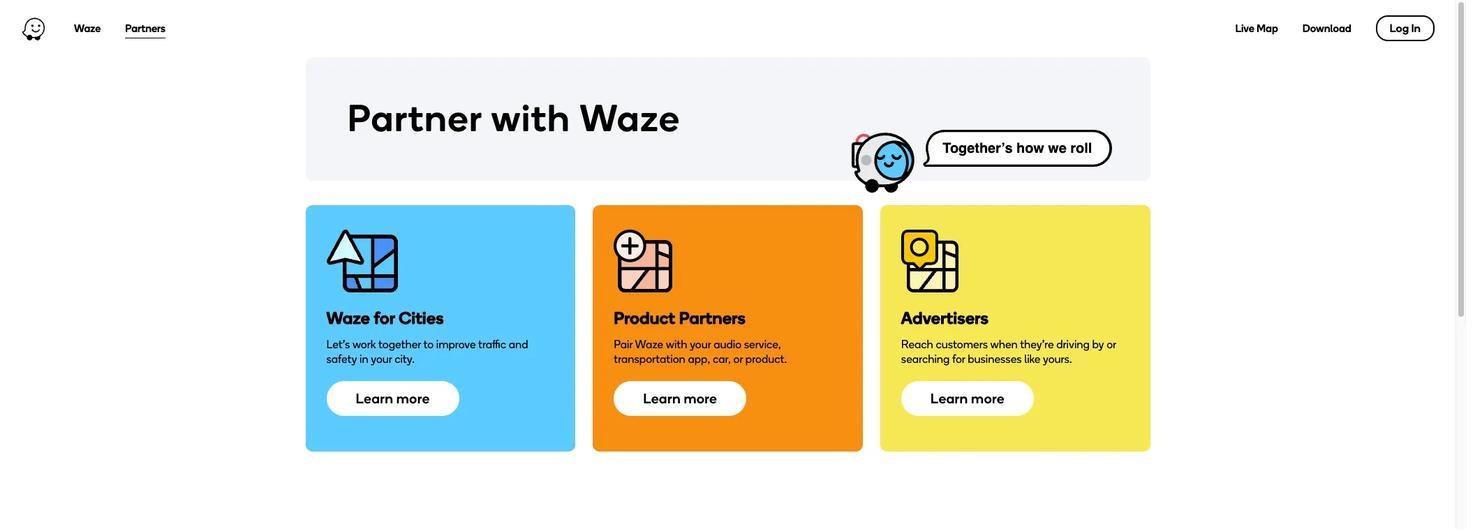 Task type: locate. For each thing, give the bounding box(es) containing it.
0 horizontal spatial learn more link
[[326, 381, 459, 416]]

3 learn from the left
[[931, 390, 968, 407]]

waze
[[74, 22, 101, 35], [580, 96, 681, 141], [326, 308, 370, 329], [635, 338, 664, 351]]

log in link
[[1376, 15, 1435, 41]]

2 learn from the left
[[643, 390, 681, 407]]

0 vertical spatial partners
[[125, 22, 166, 35]]

1 more from the left
[[396, 390, 430, 407]]

your up app,
[[690, 338, 711, 351]]

2 learn more link from the left
[[614, 381, 747, 416]]

learn more down app,
[[643, 390, 717, 407]]

like
[[1024, 353, 1041, 366]]

2 learn more from the left
[[643, 390, 717, 407]]

2 horizontal spatial learn more link
[[901, 381, 1034, 416]]

0 horizontal spatial more
[[396, 390, 430, 407]]

3 learn more link from the left
[[901, 381, 1034, 416]]

reach
[[901, 338, 934, 351]]

0 horizontal spatial for
[[374, 308, 395, 329]]

partner
[[347, 96, 482, 141]]

learn
[[356, 390, 393, 407], [643, 390, 681, 407], [931, 390, 968, 407]]

your
[[690, 338, 711, 351], [371, 353, 392, 366]]

safety
[[326, 353, 357, 366]]

0 vertical spatial with
[[491, 96, 571, 141]]

2 more from the left
[[684, 390, 717, 407]]

1 horizontal spatial for
[[952, 353, 965, 366]]

partners
[[125, 22, 166, 35], [679, 308, 746, 329]]

download
[[1303, 22, 1352, 35]]

partner with waze
[[347, 96, 681, 141]]

more
[[396, 390, 430, 407], [684, 390, 717, 407], [971, 390, 1005, 407]]

1 horizontal spatial or
[[1107, 338, 1116, 351]]

0 horizontal spatial with
[[491, 96, 571, 141]]

live map link
[[1236, 22, 1278, 35]]

0 vertical spatial your
[[690, 338, 711, 351]]

to
[[423, 338, 434, 351]]

partners up audio
[[679, 308, 746, 329]]

your right in
[[371, 353, 392, 366]]

learn more link down app,
[[614, 381, 747, 416]]

learn down searching
[[931, 390, 968, 407]]

1 vertical spatial or
[[734, 353, 743, 366]]

1 horizontal spatial more
[[684, 390, 717, 407]]

service,
[[744, 338, 781, 351]]

when
[[991, 338, 1018, 351]]

learn more down businesses
[[931, 390, 1005, 407]]

and
[[509, 338, 528, 351]]

for up together
[[374, 308, 395, 329]]

for down customers
[[952, 353, 965, 366]]

cities
[[399, 308, 444, 329]]

1 vertical spatial with
[[666, 338, 688, 351]]

0 horizontal spatial learn
[[356, 390, 393, 407]]

1 horizontal spatial with
[[666, 338, 688, 351]]

more down businesses
[[971, 390, 1005, 407]]

1 vertical spatial your
[[371, 353, 392, 366]]

1 vertical spatial partners
[[679, 308, 746, 329]]

1 learn more link from the left
[[326, 381, 459, 416]]

1 learn more from the left
[[356, 390, 430, 407]]

audio
[[714, 338, 742, 351]]

0 vertical spatial for
[[374, 308, 395, 329]]

app,
[[688, 353, 710, 366]]

in
[[1412, 21, 1421, 35]]

0 horizontal spatial or
[[734, 353, 743, 366]]

driving
[[1057, 338, 1090, 351]]

learn more link down city.
[[326, 381, 459, 416]]

download link
[[1303, 22, 1352, 35]]

let's
[[326, 338, 350, 351]]

more down app,
[[684, 390, 717, 407]]

waze inside pair waze with your audio service, transportation app, car, or product.
[[635, 338, 664, 351]]

learn down the transportation
[[643, 390, 681, 407]]

2 horizontal spatial learn more
[[931, 390, 1005, 407]]

3 learn more from the left
[[931, 390, 1005, 407]]

1 horizontal spatial your
[[690, 338, 711, 351]]

product.
[[746, 353, 787, 366]]

or right by
[[1107, 338, 1116, 351]]

0 horizontal spatial your
[[371, 353, 392, 366]]

1 horizontal spatial learn more link
[[614, 381, 747, 416]]

0 vertical spatial or
[[1107, 338, 1116, 351]]

transportation
[[614, 353, 686, 366]]

1 horizontal spatial learn
[[643, 390, 681, 407]]

for
[[374, 308, 395, 329], [952, 353, 965, 366]]

1 learn from the left
[[356, 390, 393, 407]]

1 vertical spatial for
[[952, 353, 965, 366]]

or
[[1107, 338, 1116, 351], [734, 353, 743, 366]]

1 horizontal spatial learn more
[[643, 390, 717, 407]]

learn more
[[356, 390, 430, 407], [643, 390, 717, 407], [931, 390, 1005, 407]]

more down city.
[[396, 390, 430, 407]]

together
[[378, 338, 421, 351]]

searching
[[901, 353, 950, 366]]

learn down in
[[356, 390, 393, 407]]

learn more link down businesses
[[901, 381, 1034, 416]]

1 horizontal spatial partners
[[679, 308, 746, 329]]

let's work together to improve traffic and safety in your city.
[[326, 338, 528, 366]]

waze for cities
[[326, 308, 444, 329]]

product partners
[[614, 308, 746, 329]]

2 horizontal spatial learn
[[931, 390, 968, 407]]

in
[[360, 353, 368, 366]]

2 horizontal spatial more
[[971, 390, 1005, 407]]

learn more down city.
[[356, 390, 430, 407]]

with
[[491, 96, 571, 141], [666, 338, 688, 351]]

learn more for partners
[[643, 390, 717, 407]]

learn more link
[[326, 381, 459, 416], [614, 381, 747, 416], [901, 381, 1034, 416]]

or right car,
[[734, 353, 743, 366]]

0 horizontal spatial learn more
[[356, 390, 430, 407]]

learn more for for
[[356, 390, 430, 407]]

partners right waze link
[[125, 22, 166, 35]]



Task type: describe. For each thing, give the bounding box(es) containing it.
product
[[614, 308, 676, 329]]

car,
[[713, 353, 731, 366]]

map
[[1257, 22, 1278, 35]]

more for for
[[396, 390, 430, 407]]

work
[[353, 338, 376, 351]]

or inside reach customers when they're driving by or searching for businesses like yours.
[[1107, 338, 1116, 351]]

3 more from the left
[[971, 390, 1005, 407]]

reach customers when they're driving by or searching for businesses like yours.
[[901, 338, 1116, 366]]

learn for waze
[[356, 390, 393, 407]]

they're
[[1020, 338, 1054, 351]]

or inside pair waze with your audio service, transportation app, car, or product.
[[734, 353, 743, 366]]

your inside let's work together to improve traffic and safety in your city.
[[371, 353, 392, 366]]

live
[[1236, 22, 1255, 35]]

live map
[[1236, 22, 1278, 35]]

more for partners
[[684, 390, 717, 407]]

learn more link for for
[[326, 381, 459, 416]]

for inside reach customers when they're driving by or searching for businesses like yours.
[[952, 353, 965, 366]]

partners link
[[125, 22, 166, 35]]

businesses
[[968, 353, 1022, 366]]

pair waze with your audio service, transportation app, car, or product.
[[614, 338, 787, 366]]

waze link
[[74, 22, 101, 35]]

advertisers
[[901, 308, 989, 329]]

your inside pair waze with your audio service, transportation app, car, or product.
[[690, 338, 711, 351]]

log in
[[1390, 21, 1421, 35]]

learn for product
[[643, 390, 681, 407]]

0 horizontal spatial partners
[[125, 22, 166, 35]]

yours.
[[1043, 353, 1072, 366]]

by
[[1092, 338, 1104, 351]]

log
[[1390, 21, 1409, 35]]

learn more link for partners
[[614, 381, 747, 416]]

customers
[[936, 338, 988, 351]]

improve
[[436, 338, 476, 351]]

traffic
[[478, 338, 506, 351]]

with inside pair waze with your audio service, transportation app, car, or product.
[[666, 338, 688, 351]]

pair
[[614, 338, 633, 351]]

home image
[[21, 17, 46, 41]]

city.
[[395, 353, 415, 366]]



Task type: vqa. For each thing, say whether or not it's contained in the screenshot.
"riders"
no



